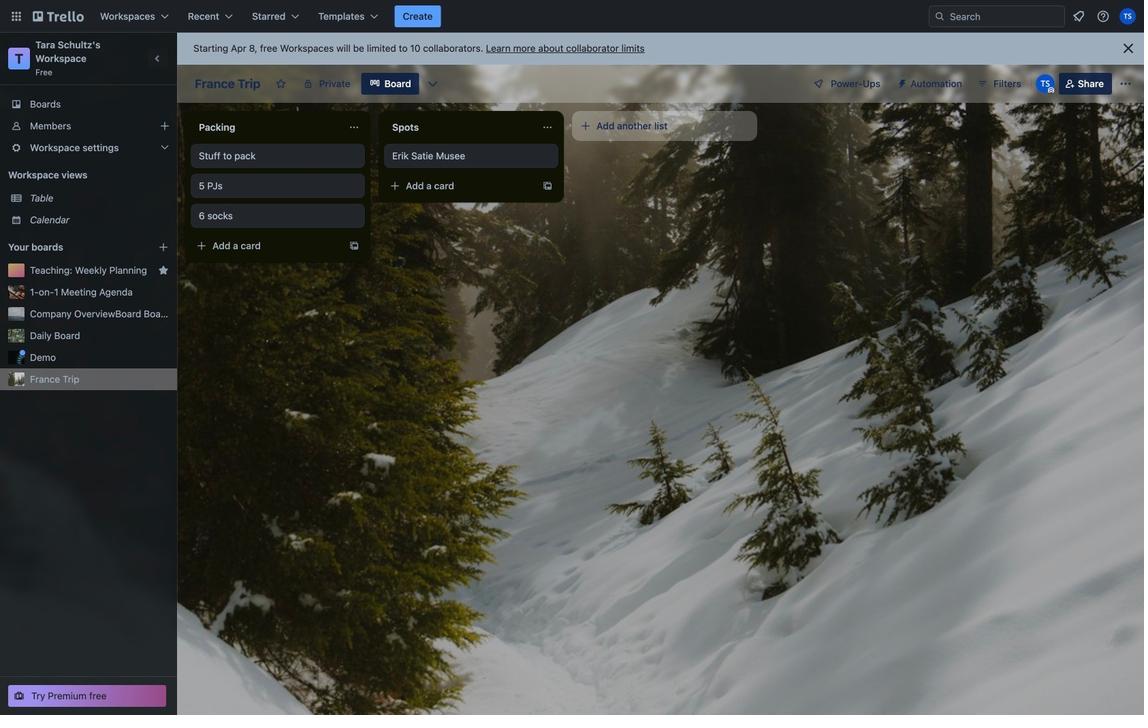 Task type: vqa. For each thing, say whether or not it's contained in the screenshot.
ADD button
no



Task type: locate. For each thing, give the bounding box(es) containing it.
1 vertical spatial create from template… image
[[349, 240, 360, 251]]

None text field
[[191, 116, 343, 138]]

Search field
[[929, 5, 1065, 27]]

star or unstar board image
[[276, 78, 286, 89]]

primary element
[[0, 0, 1144, 33]]

create from template… image
[[542, 180, 553, 191], [349, 240, 360, 251]]

search image
[[935, 11, 945, 22]]

starred icon image
[[158, 265, 169, 276]]

this member is an admin of this board. image
[[1048, 87, 1054, 93]]

None text field
[[384, 116, 537, 138]]

tara schultz (taraschultz7) image
[[1120, 8, 1136, 25]]

0 vertical spatial create from template… image
[[542, 180, 553, 191]]

sm image
[[892, 73, 911, 92]]

Board name text field
[[188, 73, 267, 95]]

1 horizontal spatial create from template… image
[[542, 180, 553, 191]]



Task type: describe. For each thing, give the bounding box(es) containing it.
show menu image
[[1119, 77, 1133, 91]]

open information menu image
[[1097, 10, 1110, 23]]

0 notifications image
[[1071, 8, 1087, 25]]

tara schultz (taraschultz7) image
[[1036, 74, 1055, 93]]

your boards with 6 items element
[[8, 239, 138, 255]]

back to home image
[[33, 5, 84, 27]]

customize views image
[[426, 77, 440, 91]]

0 horizontal spatial create from template… image
[[349, 240, 360, 251]]

add board image
[[158, 242, 169, 253]]

workspace navigation collapse icon image
[[148, 49, 168, 68]]



